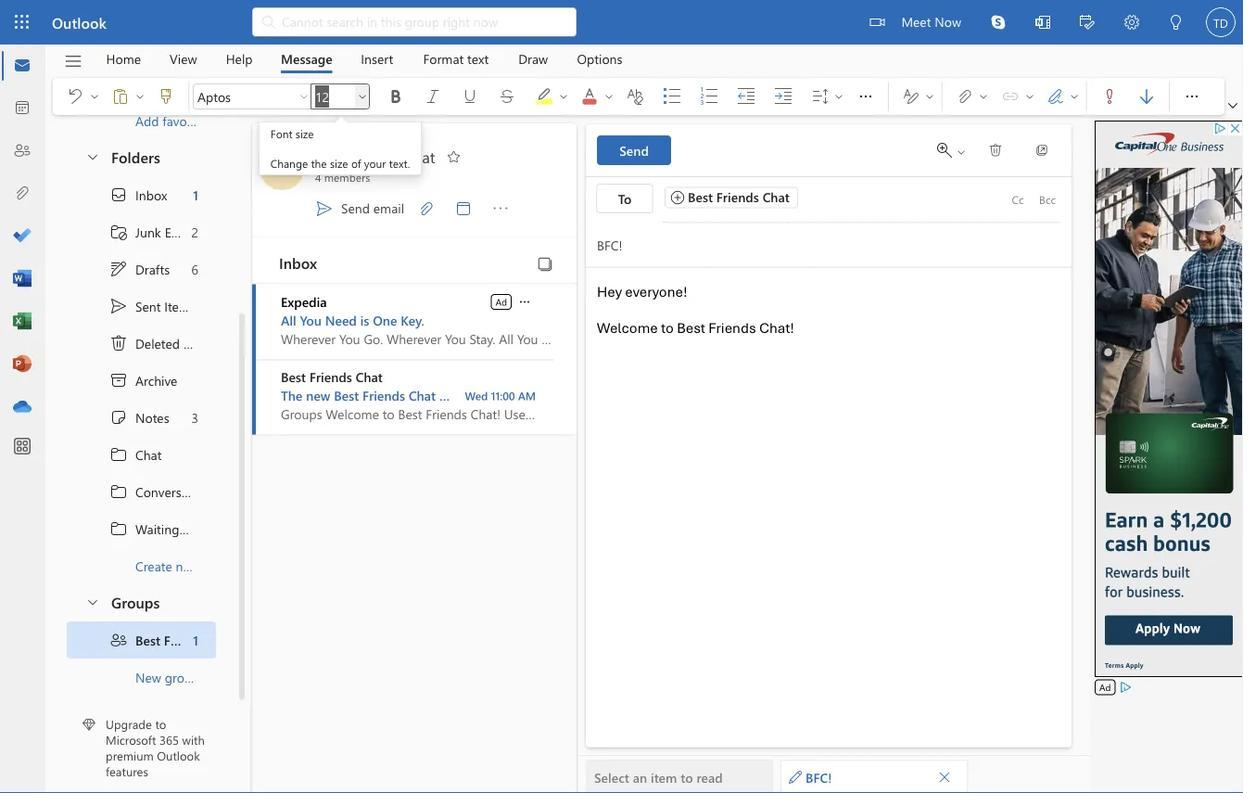 Task type: vqa. For each thing, say whether or not it's contained in the screenshot.
week to the middle
no



Task type: locate. For each thing, give the bounding box(es) containing it.
friends up members on the left top of page
[[349, 146, 399, 167]]

 right 
[[925, 91, 936, 102]]

new group tree item
[[67, 659, 216, 696]]

1  button from the left
[[87, 82, 102, 111]]

0 vertical spatial 
[[315, 199, 334, 218]]

wherever
[[281, 330, 336, 347], [387, 330, 442, 347]]

1 vertical spatial best friends chat
[[688, 188, 790, 205]]

 button left groups
[[76, 585, 108, 619]]

To text field
[[663, 187, 1004, 212]]

1  button from the left
[[848, 78, 885, 115]]

365
[[159, 732, 179, 748]]


[[64, 51, 83, 71]]

new right the
[[306, 387, 331, 404]]

premium
[[106, 747, 154, 764]]

tree inside the best friends chat application
[[67, 177, 237, 585]]

 button left folders
[[76, 140, 108, 174]]

 inside  
[[834, 91, 845, 102]]

 drafts
[[109, 260, 170, 279]]

2 horizontal spatial 
[[1184, 87, 1202, 106]]

0 vertical spatial group
[[440, 387, 475, 404]]

2  from the top
[[109, 483, 128, 501]]

1 horizontal spatial outlook
[[157, 747, 200, 764]]

inbox
[[135, 187, 167, 204], [279, 252, 317, 272]]

all right the stay.
[[499, 330, 514, 347]]

to right the 'upgrade'
[[155, 716, 166, 732]]

0 vertical spatial send
[[620, 141, 649, 159]]

key. down hey everyone!
[[616, 330, 639, 347]]

 up 
[[109, 334, 128, 353]]

to do image
[[13, 227, 32, 246]]

1 horizontal spatial send
[[620, 141, 649, 159]]

0 vertical spatial ad
[[496, 295, 507, 308]]

1 horizontal spatial new
[[306, 387, 331, 404]]

to for microsoft
[[155, 716, 166, 732]]

to left read
[[681, 768, 693, 785]]

 left font color icon
[[558, 91, 570, 102]]

0 vertical spatial 
[[956, 87, 975, 106]]


[[1047, 87, 1066, 106]]

 left  button
[[417, 199, 436, 218]]

0 vertical spatial 
[[109, 446, 128, 464]]

excel image
[[13, 313, 32, 331]]

2 horizontal spatial to
[[681, 768, 693, 785]]

best right the
[[334, 387, 359, 404]]

key. up the new best friends chat group is ready
[[401, 312, 425, 329]]

 button inside groups tree item
[[76, 585, 108, 619]]

expedia
[[281, 293, 327, 310]]

 button right 
[[87, 82, 102, 111]]

read
[[697, 768, 723, 785]]

2 wherever from the left
[[387, 330, 442, 347]]

best right to
[[688, 188, 713, 205]]

chat down "notes"
[[135, 446, 162, 464]]

 inside include "group"
[[956, 87, 975, 106]]

1 vertical spatial one
[[589, 330, 613, 347]]

new inside tree item
[[176, 558, 199, 575]]

inbox up expedia
[[279, 252, 317, 272]]

new group
[[135, 669, 199, 686]]

0 horizontal spatial group
[[165, 669, 199, 686]]

notes
[[135, 409, 169, 426]]

font size change the size of your text.
[[271, 126, 410, 171]]

message
[[281, 50, 333, 67]]

 inside  
[[979, 91, 990, 102]]

one down hey
[[589, 330, 613, 347]]


[[812, 87, 830, 106]]

0 vertical spatial all
[[281, 312, 297, 329]]

0 horizontal spatial 
[[109, 334, 128, 353]]

items for 
[[184, 335, 215, 352]]

need down expedia
[[325, 312, 357, 329]]

wed 11:00 am
[[465, 388, 536, 403]]

one up go.
[[373, 312, 397, 329]]

 button for 
[[87, 82, 102, 111]]

2 vertical spatial is
[[479, 387, 488, 404]]

group
[[440, 387, 475, 404], [165, 669, 199, 686]]

 right 
[[834, 91, 845, 102]]

chat inside popup button
[[403, 146, 436, 167]]

tab list
[[92, 45, 637, 73]]

to inside button
[[681, 768, 693, 785]]

 left 'font size' text field
[[299, 91, 310, 102]]

 button
[[526, 78, 572, 115], [571, 78, 618, 115], [992, 78, 1038, 115], [557, 82, 571, 111], [1023, 82, 1038, 111]]


[[109, 223, 128, 242]]

2 vertical spatial to
[[681, 768, 693, 785]]

1  from the top
[[109, 446, 128, 464]]

 inside message list section
[[315, 199, 334, 218]]

best friends chat inside popup button
[[315, 146, 436, 167]]

send down members on the left top of page
[[341, 199, 370, 217]]

2  tree item from the top
[[67, 474, 216, 511]]

size
[[296, 126, 314, 141], [330, 156, 348, 171]]

wherever right go.
[[387, 330, 442, 347]]

 right 
[[134, 91, 146, 102]]

all down expedia
[[281, 312, 297, 329]]

tree containing 
[[67, 177, 237, 585]]

items
[[164, 298, 196, 315], [184, 335, 215, 352]]

 inside tree item
[[109, 334, 128, 353]]

1 horizontal spatial  button
[[1174, 78, 1211, 115]]

include group
[[947, 78, 1083, 115]]

 send email
[[315, 199, 404, 218]]

0 horizontal spatial wherever
[[281, 330, 336, 347]]

wherever down expedia
[[281, 330, 336, 347]]

Font text field
[[194, 85, 296, 108]]

 down 
[[109, 446, 128, 464]]

onedrive image
[[13, 398, 32, 416]]

outlook right premium
[[157, 747, 200, 764]]

basic text group
[[193, 78, 885, 115]]

files image
[[13, 185, 32, 203]]

you down  popup button
[[517, 330, 538, 347]]

waiting4reply
[[135, 521, 218, 538]]

 left "" 'dropdown button'
[[1184, 87, 1202, 106]]

meet now
[[902, 13, 962, 30]]

size left 'of'
[[330, 156, 348, 171]]

 button inside folders tree item
[[76, 140, 108, 174]]


[[903, 87, 921, 106]]

1 vertical spatial need
[[542, 330, 573, 347]]

 button
[[1024, 135, 1061, 165]]

1 vertical spatial 1
[[193, 632, 198, 649]]

friends up the 'add a subject' 'text box'
[[717, 188, 759, 205]]

set your advertising preferences image
[[1119, 680, 1134, 695]]

best friends chat up members on the left top of page
[[315, 146, 436, 167]]

message list no items selected list box
[[252, 284, 639, 792]]

0 vertical spatial items
[[164, 298, 196, 315]]

 button
[[415, 82, 452, 111]]

1 horizontal spatial is
[[479, 387, 488, 404]]

 button
[[1155, 0, 1199, 47]]

 junk email 2
[[109, 223, 198, 242]]

 tree item
[[67, 622, 216, 659]]

1 inside  tree item
[[193, 632, 198, 649]]

to
[[661, 319, 674, 337], [155, 716, 166, 732], [681, 768, 693, 785]]

1 horizontal spatial group
[[440, 387, 475, 404]]

items for 
[[164, 298, 196, 315]]

text highlight color image
[[535, 87, 572, 106]]

 right  
[[956, 87, 975, 106]]

 tree item
[[67, 399, 216, 436]]

 button right 
[[133, 82, 147, 111]]

items inside  sent items
[[164, 298, 196, 315]]

1 inside the  tree item
[[193, 187, 198, 204]]

folders
[[111, 147, 160, 167]]

 down  'button'
[[518, 294, 532, 309]]

1 horizontal spatial wherever
[[387, 330, 442, 347]]

1 1 from the top
[[193, 187, 198, 204]]

0 vertical spatial new
[[306, 387, 331, 404]]

 left  at the top right of page
[[604, 91, 615, 102]]

2  button from the left
[[133, 82, 147, 111]]

 tree item down the  notes
[[67, 436, 216, 474]]

1 up new group
[[193, 632, 198, 649]]

Font size text field
[[312, 85, 354, 108]]

chat up the 'add a subject' 'text box'
[[763, 188, 790, 205]]

1 horizontal spatial 
[[956, 87, 975, 106]]

of
[[351, 156, 361, 171]]

1 horizontal spatial 
[[857, 87, 876, 106]]

1 vertical spatial ad
[[1100, 681, 1112, 693]]

 left the 
[[1025, 91, 1036, 102]]

all
[[281, 312, 297, 329], [499, 330, 514, 347]]

0 horizontal spatial outlook
[[52, 12, 107, 32]]

1 vertical spatial send
[[341, 199, 370, 217]]

0 vertical spatial size
[[296, 126, 314, 141]]

 tree item
[[67, 436, 216, 474], [67, 474, 216, 511], [67, 511, 218, 548]]

0 horizontal spatial 
[[518, 294, 532, 309]]

to inside text field
[[661, 319, 674, 337]]

the new best friends chat group is ready
[[281, 387, 524, 404]]

 down  chat
[[109, 483, 128, 501]]

3  button from the left
[[602, 82, 617, 111]]

0 horizontal spatial  button
[[848, 78, 885, 115]]

1 horizontal spatial 
[[315, 199, 334, 218]]

new inside message list no items selected list box
[[306, 387, 331, 404]]

tree
[[67, 177, 237, 585]]


[[109, 260, 128, 279]]

0 horizontal spatial send
[[341, 199, 370, 217]]

1 vertical spatial inbox
[[279, 252, 317, 272]]

1 horizontal spatial all
[[499, 330, 514, 347]]

1 vertical spatial items
[[184, 335, 215, 352]]

0 horizontal spatial all
[[281, 312, 297, 329]]

 up the  button
[[979, 91, 990, 102]]

0 horizontal spatial 
[[417, 199, 436, 218]]

0 horizontal spatial inbox
[[135, 187, 167, 204]]

0 vertical spatial best friends chat
[[315, 146, 436, 167]]

3  tree item from the top
[[67, 511, 218, 548]]

0 horizontal spatial key.
[[401, 312, 425, 329]]

the
[[311, 156, 327, 171]]

0 horizontal spatial size
[[296, 126, 314, 141]]

0 horizontal spatial one
[[373, 312, 397, 329]]

1 up "2"
[[193, 187, 198, 204]]

1 horizontal spatial need
[[542, 330, 573, 347]]

inbox inside message list section
[[279, 252, 317, 272]]

group left 11:00
[[440, 387, 475, 404]]

 right  
[[857, 87, 876, 106]]


[[537, 256, 554, 273]]

 left groups
[[85, 595, 100, 609]]

message list section
[[252, 123, 639, 792]]

1 horizontal spatial to
[[661, 319, 674, 337]]

friends inside button
[[717, 188, 759, 205]]

 left sent
[[109, 297, 128, 316]]

 right  
[[989, 143, 1004, 158]]

2 1 from the top
[[193, 632, 198, 649]]

 deleted items
[[109, 334, 215, 353]]

 
[[111, 87, 146, 106]]

new for the
[[306, 387, 331, 404]]


[[89, 91, 100, 102], [134, 91, 146, 102], [299, 91, 310, 102], [357, 91, 368, 102], [558, 91, 570, 102], [604, 91, 615, 102], [834, 91, 845, 102], [925, 91, 936, 102], [979, 91, 990, 102], [1025, 91, 1036, 102], [1069, 91, 1081, 102], [956, 147, 967, 158], [85, 149, 100, 164], [85, 595, 100, 609]]


[[956, 87, 975, 106], [417, 199, 436, 218]]

best friends chat up the
[[281, 368, 383, 385]]

friends left chat!
[[709, 319, 757, 337]]

 tree item down  chat
[[67, 474, 216, 511]]

 tree item up create
[[67, 511, 218, 548]]

meet
[[902, 13, 932, 30]]


[[939, 770, 952, 783]]

outlook up  "button"
[[52, 12, 107, 32]]

td image
[[1207, 7, 1236, 37]]

is up go.
[[361, 312, 370, 329]]

1 vertical spatial is
[[576, 330, 585, 347]]

best down everyone!
[[677, 319, 706, 337]]

1 vertical spatial size
[[330, 156, 348, 171]]

group right new
[[165, 669, 199, 686]]

 right the 
[[1069, 91, 1081, 102]]

ad left 'set your advertising preferences' image
[[1100, 681, 1112, 693]]

0 horizontal spatial  button
[[87, 82, 102, 111]]

 search field
[[252, 0, 577, 42]]

 inside folders tree item
[[85, 149, 100, 164]]

1 vertical spatial outlook
[[157, 747, 200, 764]]

1 vertical spatial group
[[165, 669, 199, 686]]

tab list inside the best friends chat application
[[92, 45, 637, 73]]

numbering image
[[700, 87, 737, 106]]

0 vertical spatial one
[[373, 312, 397, 329]]

folders tree item
[[67, 140, 216, 177]]

inbox right 
[[135, 187, 167, 204]]

to down everyone!
[[661, 319, 674, 337]]

size right font
[[296, 126, 314, 141]]

 up the create new folder tree item
[[109, 520, 128, 538]]

 button left "" 'dropdown button'
[[1174, 78, 1211, 115]]

1 vertical spatial key.
[[616, 330, 639, 347]]

new
[[135, 669, 161, 686]]

 for  
[[956, 87, 975, 106]]

left-rail-appbar navigation
[[4, 45, 41, 429]]

 right 
[[956, 147, 967, 158]]

1 vertical spatial 
[[109, 483, 128, 501]]

1 vertical spatial 
[[109, 297, 128, 316]]

groups
[[111, 592, 160, 612]]


[[857, 87, 876, 106], [1184, 87, 1202, 106], [518, 294, 532, 309]]

people image
[[13, 142, 32, 160]]

items right sent
[[164, 298, 196, 315]]

 inside  
[[1069, 91, 1081, 102]]

features
[[106, 763, 148, 779]]

1 vertical spatial 
[[417, 199, 436, 218]]

0 vertical spatial 
[[989, 143, 1004, 158]]

1 horizontal spatial  button
[[133, 82, 147, 111]]

1 vertical spatial new
[[176, 558, 199, 575]]

1 vertical spatial 
[[109, 334, 128, 353]]

 inside button
[[417, 199, 436, 218]]

Message body, press Alt+F10 to exit text field
[[597, 283, 1061, 541]]

insert button
[[347, 45, 407, 73]]

0 vertical spatial 1
[[193, 187, 198, 204]]

chat left ""
[[403, 146, 436, 167]]

 
[[66, 87, 100, 106]]

 
[[1047, 87, 1081, 106]]

 inside  
[[89, 91, 100, 102]]


[[447, 149, 461, 164]]

best friends chat inside button
[[688, 188, 790, 205]]

 button
[[1129, 82, 1166, 111]]

new left folder
[[176, 558, 199, 575]]

2  button from the left
[[1174, 78, 1211, 115]]

 tree item
[[67, 325, 216, 362]]

 button right  
[[848, 78, 885, 115]]

 sent items
[[109, 297, 196, 316]]

0 horizontal spatial 
[[109, 297, 128, 316]]

options button
[[563, 45, 637, 73]]

 button left  at the top right of page
[[602, 82, 617, 111]]

 
[[903, 87, 936, 106]]

cc button
[[1004, 185, 1033, 214]]

 button
[[55, 45, 92, 77]]

you left go.
[[339, 330, 360, 347]]

welcome to best friends chat!
[[597, 319, 798, 337]]

tab list containing home
[[92, 45, 637, 73]]

chat up the new best friends chat group is ready
[[356, 368, 383, 385]]

reading pane main content
[[579, 116, 1091, 793]]

 down 4
[[315, 199, 334, 218]]

1 horizontal spatial 
[[989, 143, 1004, 158]]


[[493, 200, 509, 216]]

bc button
[[260, 146, 304, 190]]

 inside button
[[989, 143, 1004, 158]]

0 vertical spatial outlook
[[52, 12, 107, 32]]

1 horizontal spatial inbox
[[279, 252, 317, 272]]

0 horizontal spatial new
[[176, 558, 199, 575]]

3  from the top
[[109, 520, 128, 538]]

outlook link
[[52, 0, 107, 45]]

0 vertical spatial inbox
[[135, 187, 167, 204]]

friends
[[349, 146, 399, 167], [717, 188, 759, 205], [709, 319, 757, 337], [310, 368, 352, 385], [363, 387, 405, 404]]

2 vertical spatial best friends chat
[[281, 368, 383, 385]]

0 horizontal spatial to
[[155, 716, 166, 732]]

1 horizontal spatial size
[[330, 156, 348, 171]]

change
[[271, 156, 308, 171]]

need
[[325, 312, 357, 329], [542, 330, 573, 347]]

0 horizontal spatial need
[[325, 312, 357, 329]]

 right 
[[89, 91, 100, 102]]

0 horizontal spatial ad
[[496, 295, 507, 308]]

bullets image
[[663, 87, 700, 106]]

2 vertical spatial 
[[109, 520, 128, 538]]

format text button
[[409, 45, 503, 73]]

best up 4 members popup button
[[315, 146, 345, 167]]

 inside basic text group
[[857, 87, 876, 106]]

best friends chat button
[[665, 187, 798, 208]]

is left 11:00
[[479, 387, 488, 404]]

send up to
[[620, 141, 649, 159]]

to for best
[[661, 319, 674, 337]]

friends down go.
[[363, 387, 405, 404]]

items right deleted on the left top
[[184, 335, 215, 352]]

 chat
[[109, 446, 162, 464]]

an
[[633, 768, 648, 785]]

need left welcome at the top of the page
[[542, 330, 573, 347]]

items inside  deleted items
[[184, 335, 215, 352]]

1 vertical spatial to
[[155, 716, 166, 732]]

1 wherever from the left
[[281, 330, 336, 347]]

to inside upgrade to microsoft 365 with premium outlook features
[[155, 716, 166, 732]]

 left folders
[[85, 149, 100, 164]]

2 horizontal spatial  button
[[602, 82, 617, 111]]

best friends chat up the 'add a subject' 'text box'
[[688, 188, 790, 205]]

0 vertical spatial to
[[661, 319, 674, 337]]

 inside  "tree item"
[[109, 297, 128, 316]]

is left welcome at the top of the page
[[576, 330, 585, 347]]

0 horizontal spatial is
[[361, 312, 370, 329]]


[[1125, 15, 1140, 30]]

to button
[[596, 184, 654, 213]]

ad left  popup button
[[496, 295, 507, 308]]

new
[[306, 387, 331, 404], [176, 558, 199, 575]]

 inside popup button
[[518, 294, 532, 309]]



Task type: describe. For each thing, give the bounding box(es) containing it.
archive
[[135, 372, 178, 389]]

email
[[374, 199, 404, 217]]

decrease indent image
[[737, 87, 775, 106]]

 button
[[617, 82, 654, 111]]

0 vertical spatial key.
[[401, 312, 425, 329]]

groups tree item
[[67, 585, 216, 622]]

help
[[226, 50, 253, 67]]

0 vertical spatial is
[[361, 312, 370, 329]]

format
[[423, 50, 464, 67]]

ad inside message list no items selected list box
[[496, 295, 507, 308]]

 inside groups tree item
[[85, 595, 100, 609]]

2
[[192, 224, 198, 241]]

you left the stay.
[[445, 330, 466, 347]]


[[461, 87, 480, 106]]

add favorite
[[135, 112, 206, 130]]

 right 'font size' text field
[[357, 91, 368, 102]]

 for  sent items
[[109, 297, 128, 316]]

4 members button
[[312, 170, 370, 185]]

with
[[182, 732, 205, 748]]

 button down message button
[[297, 83, 312, 109]]

 tree item
[[67, 251, 216, 288]]


[[1081, 15, 1095, 30]]

bcc
[[1040, 192, 1056, 207]]

am
[[518, 388, 536, 403]]

the
[[281, 387, 303, 404]]

 tree item
[[67, 177, 216, 214]]

best inside the message body, press alt+f10 to exit text field
[[677, 319, 706, 337]]

folder
[[203, 558, 237, 575]]


[[424, 87, 442, 106]]

1 horizontal spatial one
[[589, 330, 613, 347]]

best up the
[[281, 368, 306, 385]]

 inside  
[[956, 147, 967, 158]]

outlook inside banner
[[52, 12, 107, 32]]

 tree item
[[67, 214, 216, 251]]

best inside button
[[688, 188, 713, 205]]

new for create
[[176, 558, 199, 575]]

best friends chat application
[[0, 0, 1244, 793]]

outlook inside upgrade to microsoft 365 with premium outlook features
[[157, 747, 200, 764]]

 button
[[1066, 0, 1110, 47]]

best friends chat image
[[260, 146, 304, 190]]

create new folder tree item
[[67, 548, 237, 585]]

group inside message list no items selected list box
[[440, 387, 475, 404]]

wed
[[465, 388, 488, 403]]

chat left wed
[[409, 387, 436, 404]]

3
[[192, 409, 198, 426]]

friends inside the message body, press alt+f10 to exit text field
[[709, 319, 757, 337]]

11:00
[[491, 388, 515, 403]]

send inside  send email
[[341, 199, 370, 217]]

inbox inside  inbox
[[135, 187, 167, 204]]

1  tree item from the top
[[67, 436, 216, 474]]

 button
[[482, 188, 519, 229]]

format text
[[423, 50, 489, 67]]

junk
[[135, 224, 161, 241]]

select an item to read button
[[586, 760, 774, 793]]

increase indent image
[[775, 87, 812, 106]]

 for 
[[109, 483, 128, 501]]

 for  chat
[[109, 446, 128, 464]]

2 horizontal spatial is
[[576, 330, 585, 347]]


[[1170, 15, 1184, 30]]

6
[[192, 261, 198, 278]]

 button
[[439, 147, 469, 168]]

 inside  
[[134, 91, 146, 102]]

 inbox
[[109, 186, 167, 205]]

friends up the new best friends chat group is ready
[[310, 368, 352, 385]]


[[109, 371, 128, 390]]

 button
[[932, 764, 958, 790]]


[[870, 15, 885, 30]]

 button
[[147, 82, 185, 111]]

 button
[[452, 82, 489, 111]]

members
[[324, 170, 370, 185]]


[[260, 13, 278, 32]]

1 for 
[[193, 187, 198, 204]]

view button
[[156, 45, 211, 73]]


[[387, 87, 405, 106]]


[[1035, 143, 1050, 158]]

deleted
[[135, 335, 180, 352]]

tags group
[[1092, 78, 1166, 111]]

add favorite tree item
[[67, 102, 216, 140]]

stay.
[[470, 330, 496, 347]]

Cannot search in this group right now field
[[280, 12, 566, 31]]

1 vertical spatial all
[[499, 330, 514, 347]]

font color image
[[581, 87, 618, 106]]

1 for 
[[193, 632, 198, 649]]

best friends chat inside message list no items selected list box
[[281, 368, 383, 385]]

mail image
[[13, 57, 32, 75]]


[[626, 87, 645, 106]]

 button inside basic text group
[[602, 82, 617, 111]]

 button
[[977, 0, 1021, 45]]

0 vertical spatial need
[[325, 312, 357, 329]]

 for 
[[989, 143, 1004, 158]]

email
[[165, 224, 195, 241]]

 button for 
[[133, 82, 147, 111]]

best inside popup button
[[315, 146, 345, 167]]

 for 
[[417, 199, 436, 218]]

send inside button
[[620, 141, 649, 159]]

upgrade
[[106, 716, 152, 732]]

word image
[[13, 270, 32, 288]]

 button
[[1110, 0, 1155, 47]]

outlook banner
[[0, 0, 1244, 47]]

powerpoint image
[[13, 355, 32, 374]]

draw button
[[505, 45, 562, 73]]

item
[[651, 768, 678, 785]]

options
[[577, 50, 623, 67]]


[[938, 143, 953, 158]]

premium features image
[[83, 718, 96, 731]]

 bfc!
[[789, 768, 832, 785]]


[[109, 186, 128, 205]]

bfc!
[[806, 768, 832, 785]]

cc
[[1012, 192, 1024, 207]]

 button
[[1021, 0, 1066, 47]]

friends inside popup button
[[349, 146, 399, 167]]


[[157, 87, 175, 106]]

 tree item
[[67, 362, 216, 399]]

clipboard group
[[57, 78, 185, 115]]

 button
[[408, 188, 445, 229]]

more apps image
[[13, 438, 32, 456]]

 
[[812, 87, 845, 106]]


[[455, 199, 473, 218]]

best friends chat button
[[312, 146, 436, 170]]

calendar image
[[13, 99, 32, 118]]


[[111, 87, 130, 106]]

 
[[956, 87, 990, 106]]

 button
[[517, 292, 533, 310]]

insert
[[361, 50, 394, 67]]

select
[[595, 768, 630, 785]]

 inside  
[[925, 91, 936, 102]]

Add a subject text field
[[586, 230, 1044, 260]]

all you need is one key. wherever you go. wherever you stay. all you need is one key.
[[281, 312, 639, 347]]

 for  send email
[[315, 199, 334, 218]]

bcc button
[[1033, 185, 1063, 214]]


[[1101, 87, 1120, 106]]

 for  deleted items
[[109, 334, 128, 353]]

 button
[[532, 250, 558, 276]]

you down expedia
[[300, 312, 322, 329]]

home
[[106, 50, 141, 67]]

bc
[[273, 158, 291, 178]]

chat inside button
[[763, 188, 790, 205]]

 button inside basic text group
[[557, 82, 571, 111]]

1 horizontal spatial key.
[[616, 330, 639, 347]]

 tree item
[[67, 288, 216, 325]]

 button inside include "group"
[[1023, 82, 1038, 111]]

create
[[135, 558, 172, 575]]

ready
[[491, 387, 524, 404]]

chat inside  chat
[[135, 446, 162, 464]]

1 horizontal spatial ad
[[1100, 681, 1112, 693]]

 button right 'font size' text field
[[355, 83, 370, 109]]

welcome
[[597, 319, 658, 337]]

sent
[[135, 298, 161, 315]]

hey
[[597, 283, 622, 301]]

select an item to read
[[595, 768, 723, 785]]

 for  waiting4reply
[[109, 520, 128, 538]]


[[1138, 87, 1157, 106]]

group inside tree item
[[165, 669, 199, 686]]

4 members
[[315, 170, 370, 185]]

 button
[[57, 82, 87, 111]]



